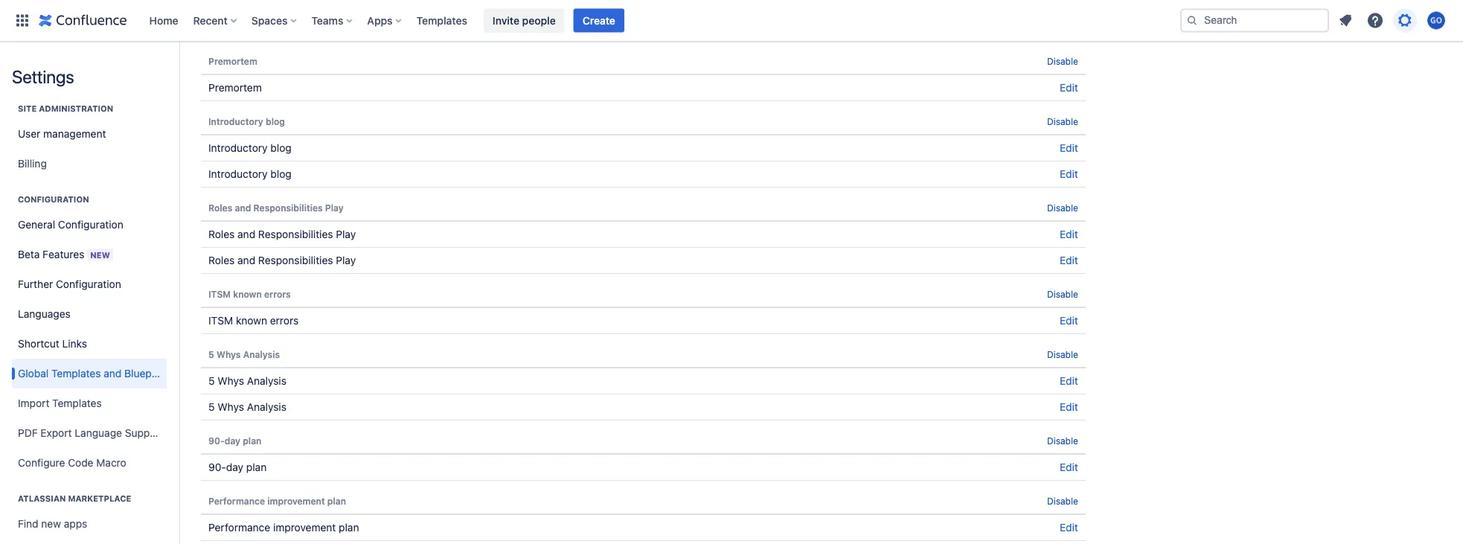 Task type: describe. For each thing, give the bounding box(es) containing it.
apps button
[[363, 9, 408, 32]]

recent
[[193, 14, 228, 26]]

edit link for roles and responsibilities play
[[1060, 254, 1078, 266]]

disable for improvement
[[1047, 496, 1078, 506]]

disable for day
[[1047, 435, 1078, 446]]

global element
[[9, 0, 1178, 41]]

pdf export language support link
[[12, 418, 167, 448]]

7 edit from the top
[[1060, 375, 1078, 387]]

1 vertical spatial play
[[336, 228, 356, 240]]

2 roles from the top
[[208, 228, 235, 240]]

marketplace
[[68, 494, 131, 504]]

product launch blueprint
[[208, 21, 330, 33]]

whys for edit link related to 5 whys analysis
[[218, 401, 244, 413]]

1 roles from the top
[[208, 202, 232, 213]]

0 vertical spatial blog
[[266, 116, 285, 127]]

pdf
[[18, 427, 38, 439]]

edit for introductory blog
[[1060, 168, 1078, 180]]

support
[[125, 427, 164, 439]]

blueprint
[[287, 21, 330, 33]]

configure code macro link
[[12, 448, 167, 478]]

configuration for further
[[56, 278, 121, 290]]

links
[[62, 338, 87, 350]]

banner containing home
[[0, 0, 1463, 42]]

Search field
[[1181, 9, 1329, 32]]

configuration group
[[12, 179, 173, 482]]

2 introductory blog from the top
[[208, 142, 292, 154]]

itsm known errors for disable
[[208, 289, 291, 299]]

day for disable
[[225, 435, 240, 446]]

errors for disable
[[264, 289, 291, 299]]

launch
[[249, 21, 284, 33]]

edit link for 5 whys analysis
[[1060, 401, 1078, 413]]

appswitcher icon image
[[13, 12, 31, 29]]

1 roles and responsibilities play from the top
[[208, 202, 344, 213]]

90- for disable
[[208, 435, 225, 446]]

and inside configuration group
[[104, 367, 122, 380]]

general
[[18, 218, 55, 231]]

site
[[18, 104, 37, 114]]

1 vertical spatial analysis
[[247, 375, 286, 387]]

1 disable from the top
[[1047, 56, 1078, 66]]

edit for 5 whys analysis
[[1060, 401, 1078, 413]]

collapse sidebar image
[[162, 49, 195, 79]]

disable for known
[[1047, 289, 1078, 299]]

blueprints
[[124, 367, 173, 380]]

edit link for introductory blog
[[1060, 168, 1078, 180]]

atlassian marketplace
[[18, 494, 131, 504]]

user management link
[[12, 119, 167, 149]]

known for edit
[[236, 314, 267, 327]]

new
[[90, 250, 110, 260]]

disable link for improvement
[[1047, 496, 1078, 506]]

4 edit link from the top
[[1060, 228, 1078, 240]]

global
[[18, 367, 49, 380]]

shortcut
[[18, 338, 59, 350]]

edit link for premortem
[[1060, 82, 1078, 94]]

invite people
[[493, 14, 556, 26]]

languages link
[[12, 299, 167, 329]]

1 5 from the top
[[208, 349, 214, 360]]

find new apps
[[18, 518, 87, 530]]

configure
[[18, 457, 65, 469]]

disable for whys
[[1047, 349, 1078, 360]]

known for disable
[[233, 289, 262, 299]]

edit link for 90-day plan
[[1060, 461, 1078, 473]]

further configuration link
[[12, 269, 167, 299]]

apps
[[64, 518, 87, 530]]

3 5 from the top
[[208, 401, 215, 413]]

import templates link
[[12, 389, 167, 418]]

2 vertical spatial blog
[[270, 168, 292, 180]]

performance for edit
[[208, 521, 270, 534]]

search image
[[1187, 15, 1198, 26]]

itsm known errors for edit
[[208, 314, 299, 327]]

export
[[40, 427, 72, 439]]

3 roles and responsibilities play from the top
[[208, 254, 356, 266]]

edit for roles and responsibilities play
[[1060, 254, 1078, 266]]

user
[[18, 128, 40, 140]]

user management
[[18, 128, 106, 140]]

disable link for day
[[1047, 435, 1078, 446]]

languages
[[18, 308, 71, 320]]

site administration group
[[12, 88, 167, 183]]

0 vertical spatial play
[[325, 202, 344, 213]]

templates for global templates and blueprints
[[51, 367, 101, 380]]

0 vertical spatial configuration
[[18, 195, 89, 204]]

90-day plan for disable
[[208, 435, 262, 446]]

1 5 whys analysis from the top
[[208, 349, 280, 360]]

disable for and
[[1047, 202, 1078, 213]]

settings
[[12, 66, 74, 87]]

edit link for itsm known errors
[[1060, 314, 1078, 327]]

2 edit link from the top
[[1060, 142, 1078, 154]]

edit for 90-day plan
[[1060, 461, 1078, 473]]

macro
[[96, 457, 126, 469]]

general configuration link
[[12, 210, 167, 240]]

teams
[[311, 14, 343, 26]]



Task type: locate. For each thing, give the bounding box(es) containing it.
4 disable from the top
[[1047, 289, 1078, 299]]

improvement for edit
[[273, 521, 336, 534]]

and
[[235, 202, 251, 213], [238, 228, 255, 240], [238, 254, 255, 266], [104, 367, 122, 380]]

itsm for edit
[[208, 314, 233, 327]]

templates for import templates
[[52, 397, 102, 409]]

day
[[225, 435, 240, 446], [226, 461, 243, 473]]

1 vertical spatial improvement
[[273, 521, 336, 534]]

0 vertical spatial introductory
[[208, 116, 263, 127]]

invite people button
[[484, 9, 565, 32]]

1 performance improvement plan from the top
[[208, 496, 346, 506]]

known
[[233, 289, 262, 299], [236, 314, 267, 327]]

0 vertical spatial improvement
[[267, 496, 325, 506]]

1 edit link from the top
[[1060, 82, 1078, 94]]

introductory blog
[[208, 116, 285, 127], [208, 142, 292, 154], [208, 168, 292, 180]]

1 vertical spatial introductory
[[208, 142, 268, 154]]

90-
[[208, 435, 225, 446], [208, 461, 226, 473]]

shortcut links
[[18, 338, 87, 350]]

disable link for whys
[[1047, 349, 1078, 360]]

further configuration
[[18, 278, 121, 290]]

templates down the links
[[51, 367, 101, 380]]

create link
[[574, 9, 624, 32]]

2 performance from the top
[[208, 521, 270, 534]]

general configuration
[[18, 218, 123, 231]]

home link
[[145, 9, 183, 32]]

spaces button
[[247, 9, 302, 32]]

analysis
[[243, 349, 280, 360], [247, 375, 286, 387], [247, 401, 286, 413]]

1 90-day plan from the top
[[208, 435, 262, 446]]

disable link
[[1047, 56, 1078, 66], [1047, 116, 1078, 127], [1047, 202, 1078, 213], [1047, 289, 1078, 299], [1047, 349, 1078, 360], [1047, 435, 1078, 446], [1047, 496, 1078, 506]]

product
[[208, 21, 246, 33]]

1 vertical spatial whys
[[218, 375, 244, 387]]

1 disable link from the top
[[1047, 56, 1078, 66]]

5 disable link from the top
[[1047, 349, 1078, 360]]

0 vertical spatial roles
[[208, 202, 232, 213]]

7 disable link from the top
[[1047, 496, 1078, 506]]

3 edit from the top
[[1060, 168, 1078, 180]]

edit for itsm known errors
[[1060, 314, 1078, 327]]

global templates and blueprints
[[18, 367, 173, 380]]

3 disable from the top
[[1047, 202, 1078, 213]]

whys for fourth edit link from the bottom
[[218, 375, 244, 387]]

0 vertical spatial errors
[[264, 289, 291, 299]]

9 edit from the top
[[1060, 461, 1078, 473]]

2 5 from the top
[[208, 375, 215, 387]]

1 vertical spatial configuration
[[58, 218, 123, 231]]

configuration for general
[[58, 218, 123, 231]]

apps
[[367, 14, 393, 26]]

edit for premortem
[[1060, 82, 1078, 94]]

3 roles from the top
[[208, 254, 235, 266]]

improvement for disable
[[267, 496, 325, 506]]

atlassian marketplace group
[[12, 478, 167, 544]]

beta features new
[[18, 248, 110, 260]]

performance improvement plan
[[208, 496, 346, 506], [208, 521, 359, 534]]

administration
[[39, 104, 113, 114]]

billing link
[[12, 149, 167, 179]]

people
[[522, 14, 556, 26]]

0 vertical spatial day
[[225, 435, 240, 446]]

2 90- from the top
[[208, 461, 226, 473]]

2 edit from the top
[[1060, 142, 1078, 154]]

code
[[68, 457, 93, 469]]

1 vertical spatial performance
[[208, 521, 270, 534]]

plan
[[243, 435, 262, 446], [246, 461, 267, 473], [327, 496, 346, 506], [339, 521, 359, 534]]

further
[[18, 278, 53, 290]]

templates up pdf export language support link
[[52, 397, 102, 409]]

features
[[43, 248, 84, 260]]

play
[[325, 202, 344, 213], [336, 228, 356, 240], [336, 254, 356, 266]]

5 disable from the top
[[1047, 349, 1078, 360]]

management
[[43, 128, 106, 140]]

disable link for known
[[1047, 289, 1078, 299]]

disable link for blog
[[1047, 116, 1078, 127]]

day for edit
[[226, 461, 243, 473]]

0 vertical spatial templates
[[417, 14, 467, 26]]

premortem for disable
[[208, 56, 257, 66]]

import templates
[[18, 397, 102, 409]]

2 roles and responsibilities play from the top
[[208, 228, 356, 240]]

itsm known errors
[[208, 289, 291, 299], [208, 314, 299, 327]]

1 vertical spatial 5
[[208, 375, 215, 387]]

beta
[[18, 248, 40, 260]]

7 disable from the top
[[1047, 496, 1078, 506]]

whys for disable link related to whys
[[217, 349, 241, 360]]

1 vertical spatial known
[[236, 314, 267, 327]]

0 vertical spatial known
[[233, 289, 262, 299]]

configuration up general
[[18, 195, 89, 204]]

1 vertical spatial 5 whys analysis
[[208, 375, 286, 387]]

1 vertical spatial itsm
[[208, 314, 233, 327]]

0 vertical spatial performance improvement plan
[[208, 496, 346, 506]]

2 vertical spatial templates
[[52, 397, 102, 409]]

disable for blog
[[1047, 116, 1078, 127]]

templates
[[417, 14, 467, 26], [51, 367, 101, 380], [52, 397, 102, 409]]

0 vertical spatial 90-
[[208, 435, 225, 446]]

settings icon image
[[1396, 12, 1414, 29]]

3 introductory from the top
[[208, 168, 268, 180]]

8 edit link from the top
[[1060, 401, 1078, 413]]

1 vertical spatial introductory blog
[[208, 142, 292, 154]]

teams button
[[307, 9, 358, 32]]

templates inside 'link'
[[417, 14, 467, 26]]

1 itsm from the top
[[208, 289, 231, 299]]

1 premortem from the top
[[208, 56, 257, 66]]

1 introductory blog from the top
[[208, 116, 285, 127]]

2 vertical spatial analysis
[[247, 401, 286, 413]]

responsibilities
[[254, 202, 323, 213], [258, 228, 333, 240], [258, 254, 333, 266]]

blog
[[266, 116, 285, 127], [270, 142, 292, 154], [270, 168, 292, 180]]

2 introductory from the top
[[208, 142, 268, 154]]

performance improvement plan for edit
[[208, 521, 359, 534]]

2 vertical spatial 5 whys analysis
[[208, 401, 286, 413]]

0 vertical spatial responsibilities
[[254, 202, 323, 213]]

4 edit from the top
[[1060, 228, 1078, 240]]

0 vertical spatial roles and responsibilities play
[[208, 202, 344, 213]]

0 vertical spatial itsm known errors
[[208, 289, 291, 299]]

performance for disable
[[208, 496, 265, 506]]

5 whys analysis
[[208, 349, 280, 360], [208, 375, 286, 387], [208, 401, 286, 413]]

10 edit from the top
[[1060, 521, 1078, 534]]

1 introductory from the top
[[208, 116, 263, 127]]

help icon image
[[1367, 12, 1385, 29]]

language
[[75, 427, 122, 439]]

90- for edit
[[208, 461, 226, 473]]

1 vertical spatial templates
[[51, 367, 101, 380]]

0 vertical spatial performance
[[208, 496, 265, 506]]

2 vertical spatial introductory
[[208, 168, 268, 180]]

0 vertical spatial introductory blog
[[208, 116, 285, 127]]

3 disable link from the top
[[1047, 202, 1078, 213]]

site administration
[[18, 104, 113, 114]]

4 disable link from the top
[[1047, 289, 1078, 299]]

find new apps link
[[12, 509, 167, 539]]

1 vertical spatial blog
[[270, 142, 292, 154]]

spaces
[[251, 14, 288, 26]]

disable
[[1047, 56, 1078, 66], [1047, 116, 1078, 127], [1047, 202, 1078, 213], [1047, 289, 1078, 299], [1047, 349, 1078, 360], [1047, 435, 1078, 446], [1047, 496, 1078, 506]]

8 edit from the top
[[1060, 401, 1078, 413]]

roles and responsibilities play
[[208, 202, 344, 213], [208, 228, 356, 240], [208, 254, 356, 266]]

1 vertical spatial performance improvement plan
[[208, 521, 359, 534]]

1 vertical spatial day
[[226, 461, 243, 473]]

6 disable from the top
[[1047, 435, 1078, 446]]

0 vertical spatial 90-day plan
[[208, 435, 262, 446]]

banner
[[0, 0, 1463, 42]]

90-day plan for edit
[[208, 461, 267, 473]]

2 vertical spatial roles
[[208, 254, 235, 266]]

recent button
[[189, 9, 243, 32]]

premortem
[[208, 56, 257, 66], [208, 82, 262, 94]]

2 90-day plan from the top
[[208, 461, 267, 473]]

0 vertical spatial 5 whys analysis
[[208, 349, 280, 360]]

1 vertical spatial itsm known errors
[[208, 314, 299, 327]]

invite
[[493, 14, 520, 26]]

roles
[[208, 202, 232, 213], [208, 228, 235, 240], [208, 254, 235, 266]]

configure code macro
[[18, 457, 126, 469]]

2 vertical spatial play
[[336, 254, 356, 266]]

0 vertical spatial whys
[[217, 349, 241, 360]]

global templates and blueprints link
[[12, 359, 173, 389]]

0 vertical spatial analysis
[[243, 349, 280, 360]]

2 performance improvement plan from the top
[[208, 521, 359, 534]]

improvement
[[267, 496, 325, 506], [273, 521, 336, 534]]

2 vertical spatial roles and responsibilities play
[[208, 254, 356, 266]]

6 edit link from the top
[[1060, 314, 1078, 327]]

1 vertical spatial 90-
[[208, 461, 226, 473]]

2 disable link from the top
[[1047, 116, 1078, 127]]

itsm for disable
[[208, 289, 231, 299]]

introductory
[[208, 116, 263, 127], [208, 142, 268, 154], [208, 168, 268, 180]]

your profile and preferences image
[[1428, 12, 1446, 29]]

edit link
[[1060, 82, 1078, 94], [1060, 142, 1078, 154], [1060, 168, 1078, 180], [1060, 228, 1078, 240], [1060, 254, 1078, 266], [1060, 314, 1078, 327], [1060, 375, 1078, 387], [1060, 401, 1078, 413], [1060, 461, 1078, 473], [1060, 521, 1078, 534]]

home
[[149, 14, 178, 26]]

3 5 whys analysis from the top
[[208, 401, 286, 413]]

itsm
[[208, 289, 231, 299], [208, 314, 233, 327]]

1 vertical spatial 90-day plan
[[208, 461, 267, 473]]

0 vertical spatial itsm
[[208, 289, 231, 299]]

2 disable from the top
[[1047, 116, 1078, 127]]

6 edit from the top
[[1060, 314, 1078, 327]]

import
[[18, 397, 49, 409]]

2 vertical spatial whys
[[218, 401, 244, 413]]

2 vertical spatial introductory blog
[[208, 168, 292, 180]]

0 vertical spatial 5
[[208, 349, 214, 360]]

1 vertical spatial roles and responsibilities play
[[208, 228, 356, 240]]

edit
[[1060, 82, 1078, 94], [1060, 142, 1078, 154], [1060, 168, 1078, 180], [1060, 228, 1078, 240], [1060, 254, 1078, 266], [1060, 314, 1078, 327], [1060, 375, 1078, 387], [1060, 401, 1078, 413], [1060, 461, 1078, 473], [1060, 521, 1078, 534]]

templates right apps 'popup button'
[[417, 14, 467, 26]]

premortem for edit
[[208, 82, 262, 94]]

billing
[[18, 157, 47, 170]]

7 edit link from the top
[[1060, 375, 1078, 387]]

2 vertical spatial configuration
[[56, 278, 121, 290]]

2 itsm known errors from the top
[[208, 314, 299, 327]]

6 disable link from the top
[[1047, 435, 1078, 446]]

templates link
[[412, 9, 472, 32]]

1 performance from the top
[[208, 496, 265, 506]]

find
[[18, 518, 38, 530]]

notification icon image
[[1337, 12, 1355, 29]]

2 premortem from the top
[[208, 82, 262, 94]]

2 vertical spatial responsibilities
[[258, 254, 333, 266]]

5
[[208, 349, 214, 360], [208, 375, 215, 387], [208, 401, 215, 413]]

configuration up new
[[58, 218, 123, 231]]

1 vertical spatial responsibilities
[[258, 228, 333, 240]]

1 vertical spatial errors
[[270, 314, 299, 327]]

whys
[[217, 349, 241, 360], [218, 375, 244, 387], [218, 401, 244, 413]]

0 vertical spatial premortem
[[208, 56, 257, 66]]

create
[[583, 14, 615, 26]]

5 edit from the top
[[1060, 254, 1078, 266]]

edit for performance improvement plan
[[1060, 521, 1078, 534]]

5 edit link from the top
[[1060, 254, 1078, 266]]

2 itsm from the top
[[208, 314, 233, 327]]

configuration
[[18, 195, 89, 204], [58, 218, 123, 231], [56, 278, 121, 290]]

edit link for performance improvement plan
[[1060, 521, 1078, 534]]

disable link for and
[[1047, 202, 1078, 213]]

1 itsm known errors from the top
[[208, 289, 291, 299]]

new
[[41, 518, 61, 530]]

10 edit link from the top
[[1060, 521, 1078, 534]]

2 vertical spatial 5
[[208, 401, 215, 413]]

configuration up languages link
[[56, 278, 121, 290]]

3 introductory blog from the top
[[208, 168, 292, 180]]

confluence image
[[39, 12, 127, 29], [39, 12, 127, 29]]

9 edit link from the top
[[1060, 461, 1078, 473]]

2 5 whys analysis from the top
[[208, 375, 286, 387]]

1 edit from the top
[[1060, 82, 1078, 94]]

shortcut links link
[[12, 329, 167, 359]]

errors
[[264, 289, 291, 299], [270, 314, 299, 327]]

atlassian
[[18, 494, 66, 504]]

performance improvement plan for disable
[[208, 496, 346, 506]]

3 edit link from the top
[[1060, 168, 1078, 180]]

errors for edit
[[270, 314, 299, 327]]

1 90- from the top
[[208, 435, 225, 446]]

pdf export language support
[[18, 427, 164, 439]]

1 vertical spatial roles
[[208, 228, 235, 240]]

1 vertical spatial premortem
[[208, 82, 262, 94]]

performance
[[208, 496, 265, 506], [208, 521, 270, 534]]



Task type: vqa. For each thing, say whether or not it's contained in the screenshot.


